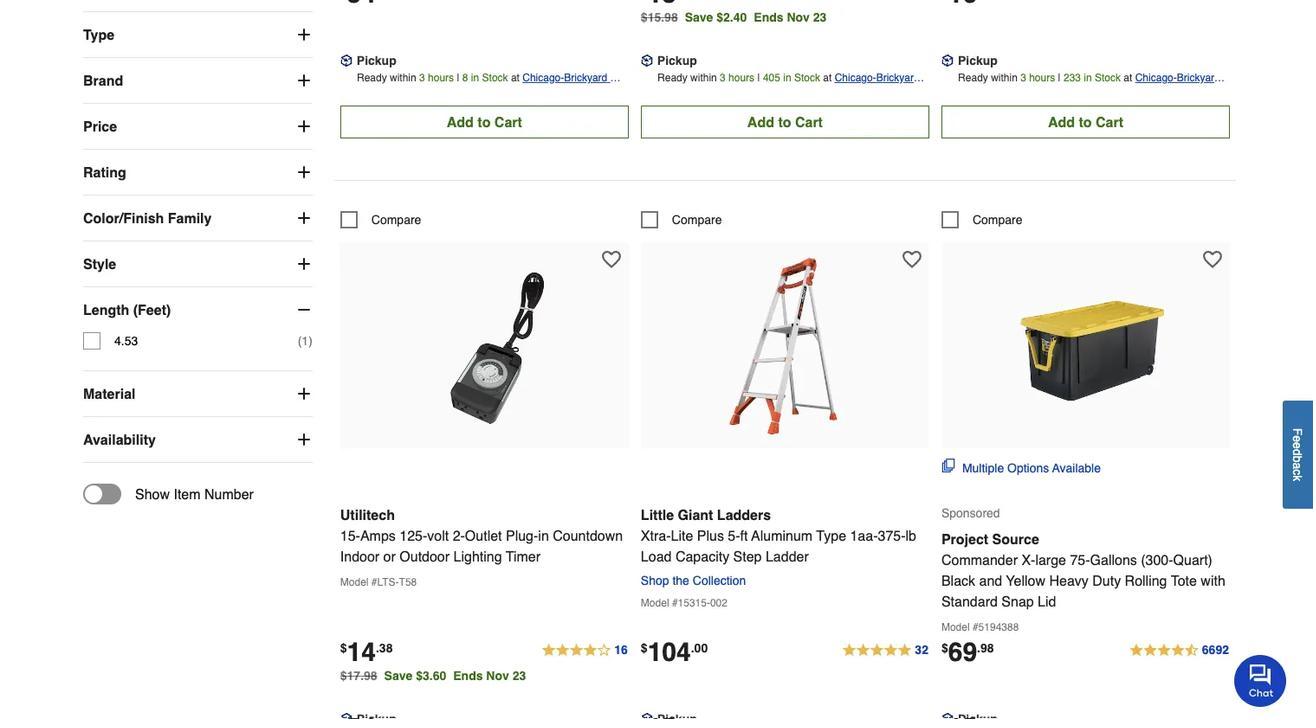 Task type: describe. For each thing, give the bounding box(es) containing it.
375-
[[878, 528, 906, 544]]

6692 button
[[1129, 641, 1230, 662]]

to for first add to cart button from the right
[[1079, 114, 1092, 130]]

show
[[135, 487, 170, 503]]

ft
[[740, 528, 748, 544]]

| for 8
[[457, 72, 460, 84]]

color/finish family button
[[83, 196, 313, 241]]

brickyard for ready within 3 hours | 233 in stock at chicago-brickyard lowe's
[[1177, 72, 1220, 84]]

volt
[[427, 528, 449, 544]]

104
[[648, 638, 691, 668]]

cart for second add to cart button from the right
[[795, 114, 823, 130]]

lowe's for 233
[[1135, 89, 1167, 102]]

pickup image for ready within 3 hours | 233 in stock at chicago-brickyard lowe's
[[942, 55, 954, 67]]

32
[[915, 644, 929, 658]]

lowe's for 8
[[523, 89, 555, 102]]

lid
[[1038, 594, 1056, 610]]

length (feet)
[[83, 302, 171, 318]]

lb
[[906, 528, 917, 544]]

$17.98
[[340, 670, 377, 684]]

sponsored
[[942, 507, 1000, 521]]

ladders
[[717, 507, 771, 523]]

chicago- for ready within 3 hours | 405 in stock at chicago-brickyard lowe's
[[835, 72, 876, 84]]

plus image for price
[[295, 118, 313, 136]]

5014300771 element
[[340, 212, 421, 229]]

3 add to cart button from the left
[[942, 106, 1230, 139]]

pickup for ready within 3 hours | 8 in stock at chicago-brickyard lowe's
[[357, 54, 397, 68]]

project
[[942, 532, 989, 548]]

ready for ready within 3 hours | 8 in stock at chicago-brickyard lowe's
[[357, 72, 387, 84]]

125-
[[400, 528, 427, 544]]

stock for 8
[[482, 72, 508, 84]]

was price $15.98 element
[[641, 6, 685, 24]]

model # 5194388
[[942, 622, 1019, 634]]

black
[[942, 573, 975, 589]]

$ for 69
[[942, 642, 948, 656]]

ends nov 23 element for $15.98 save $2.40 ends nov 23
[[754, 11, 834, 24]]

large
[[1036, 553, 1066, 569]]

23 for $17.98 save $3.60 ends nov 23
[[513, 670, 526, 684]]

tote
[[1171, 573, 1197, 589]]

ends for $2.40
[[754, 11, 784, 24]]

)
[[309, 335, 313, 349]]

rating
[[83, 165, 126, 181]]

to for second add to cart button from the right
[[778, 114, 791, 130]]

15315-
[[678, 598, 710, 610]]

model for model # 15315-002
[[641, 598, 669, 610]]

ends nov 23 element for $17.98 save $3.60 ends nov 23
[[453, 670, 533, 684]]

32 button
[[841, 641, 929, 662]]

save for save $2.40
[[685, 11, 713, 24]]

shop the collection
[[641, 575, 746, 588]]

multiple options available
[[962, 462, 1101, 476]]

# for 5194388
[[973, 622, 979, 634]]

pickup for ready within 3 hours | 405 in stock at chicago-brickyard lowe's
[[657, 54, 697, 68]]

add to cart for first add to cart button from the right
[[1048, 114, 1124, 130]]

xtra-
[[641, 528, 671, 544]]

2 add to cart button from the left
[[641, 106, 929, 139]]

plus image for type
[[295, 26, 313, 44]]

in for 8
[[471, 72, 479, 84]]

load
[[641, 549, 672, 565]]

$3.60
[[416, 670, 446, 684]]

add for first add to cart button from the right
[[1048, 114, 1075, 130]]

ladder
[[766, 549, 809, 565]]

heavy
[[1049, 573, 1089, 589]]

3 for 8
[[419, 72, 425, 84]]

lts-
[[377, 577, 399, 589]]

8
[[462, 72, 468, 84]]

1 e from the top
[[1291, 436, 1305, 443]]

style button
[[83, 242, 313, 287]]

4.5 stars image
[[1129, 641, 1230, 662]]

type inside little giant ladders xtra-lite plus 5-ft aluminum type 1aa-375-lb load capacity step ladder
[[816, 528, 846, 544]]

ready within 3 hours | 233 in stock at chicago-brickyard lowe's
[[958, 72, 1223, 102]]

aluminum
[[751, 528, 813, 544]]

$ 69 .98
[[942, 638, 994, 668]]

brand button
[[83, 58, 313, 104]]

within for ready within 3 hours | 233 in stock at chicago-brickyard lowe's
[[991, 72, 1018, 84]]

material
[[83, 386, 136, 402]]

little
[[641, 507, 674, 523]]

4 stars image
[[541, 641, 629, 662]]

hours for 8
[[428, 72, 454, 84]]

add for second add to cart button from the right
[[747, 114, 774, 130]]

$15.98 save $2.40 ends nov 23
[[641, 11, 827, 24]]

type inside button
[[83, 27, 114, 43]]

(feet)
[[133, 302, 171, 318]]

cart for first add to cart button from the right
[[1096, 114, 1124, 130]]

plus image for brand
[[295, 72, 313, 90]]

5 stars image
[[841, 641, 929, 662]]

snap
[[1002, 594, 1034, 610]]

capacity
[[676, 549, 730, 565]]

15-
[[340, 528, 360, 544]]

$ for 104
[[641, 642, 648, 656]]

plus
[[697, 528, 724, 544]]

compare for 5014114195 element
[[672, 213, 722, 227]]

ready within 3 hours | 8 in stock at chicago-brickyard lowe's
[[357, 72, 610, 102]]

c
[[1291, 470, 1305, 476]]

in for 233
[[1084, 72, 1092, 84]]

f e e d b a c k
[[1291, 428, 1305, 482]]

length (feet) button
[[83, 288, 313, 333]]

hours for 233
[[1029, 72, 1055, 84]]

add to cart for third add to cart button from the right
[[447, 114, 522, 130]]

utilitech 15-amps 125-volt 2-outlet plug-in countdown indoor or outdoor lighting timer
[[340, 507, 623, 565]]

little giant ladders xtra-lite plus 5-ft aluminum type 1aa-375-lb load capacity step ladder image
[[690, 251, 880, 442]]

d
[[1291, 449, 1305, 456]]

availability
[[83, 432, 156, 448]]

$2.40
[[717, 11, 747, 24]]

at for 233
[[1124, 72, 1133, 84]]

utilitech
[[340, 507, 395, 523]]

| for 405
[[758, 72, 760, 84]]

with
[[1201, 573, 1226, 589]]

standard
[[942, 594, 998, 610]]

add for third add to cart button from the right
[[447, 114, 474, 130]]

# for 15315-002
[[672, 598, 678, 610]]

ends for $3.60
[[453, 670, 483, 684]]

and
[[979, 573, 1002, 589]]

source
[[992, 532, 1039, 548]]

chicago- for ready within 3 hours | 8 in stock at chicago-brickyard lowe's
[[523, 72, 564, 84]]

item
[[174, 487, 201, 503]]

options
[[1008, 462, 1049, 476]]

little giant ladders xtra-lite plus 5-ft aluminum type 1aa-375-lb load capacity step ladder
[[641, 507, 917, 565]]

was price $17.98 element
[[340, 666, 384, 684]]

show item number
[[135, 487, 254, 503]]

price
[[83, 119, 117, 135]]

chicago-brickyard lowe's button for ready within 3 hours | 8 in stock at chicago-brickyard lowe's
[[523, 70, 629, 102]]

multiple options available link
[[942, 459, 1101, 478]]

.00
[[691, 642, 708, 656]]

heart outline image
[[903, 251, 922, 270]]

# for lts-t58
[[371, 577, 377, 589]]

23 for $15.98 save $2.40 ends nov 23
[[813, 11, 827, 24]]

$17.98 save $3.60 ends nov 23
[[340, 670, 526, 684]]

or
[[383, 549, 396, 565]]

giant
[[678, 507, 713, 523]]

$ for 14
[[340, 642, 347, 656]]

5014114195 element
[[641, 212, 722, 229]]

model for model # lts-t58
[[340, 577, 369, 589]]

6692
[[1202, 644, 1229, 658]]

(
[[298, 335, 302, 349]]

at for 8
[[511, 72, 520, 84]]

within for ready within 3 hours | 405 in stock at chicago-brickyard lowe's
[[690, 72, 717, 84]]

in inside utilitech 15-amps 125-volt 2-outlet plug-in countdown indoor or outdoor lighting timer
[[538, 528, 549, 544]]



Task type: vqa. For each thing, say whether or not it's contained in the screenshot.
'Stock' in Ready within 3 hours | 8 in Stock at Chicago-Brickyard Lowe's
yes



Task type: locate. For each thing, give the bounding box(es) containing it.
3 plus image from the top
[[295, 386, 313, 403]]

2 add from the left
[[747, 114, 774, 130]]

plus image for color/finish family
[[295, 210, 313, 227]]

actual price $104.00 element
[[641, 638, 708, 668]]

plus image
[[295, 164, 313, 181], [295, 256, 313, 273], [295, 386, 313, 403], [295, 432, 313, 449]]

model # 15315-002
[[641, 598, 728, 610]]

1 horizontal spatial compare
[[672, 213, 722, 227]]

14
[[347, 638, 376, 668]]

within left 233
[[991, 72, 1018, 84]]

plus image for availability
[[295, 432, 313, 449]]

brickyard inside ready within 3 hours | 8 in stock at chicago-brickyard lowe's
[[564, 72, 608, 84]]

1 plus image from the top
[[295, 26, 313, 44]]

1 horizontal spatial brickyard
[[876, 72, 920, 84]]

2 plus image from the top
[[295, 72, 313, 90]]

4 plus image from the top
[[295, 432, 313, 449]]

1 horizontal spatial nov
[[787, 11, 810, 24]]

2 hours from the left
[[729, 72, 755, 84]]

1 vertical spatial save
[[384, 670, 413, 684]]

add to cart down the ready within 3 hours | 233 in stock at chicago-brickyard lowe's
[[1048, 114, 1124, 130]]

0 horizontal spatial pickup
[[357, 54, 397, 68]]

type button
[[83, 13, 313, 58]]

0 horizontal spatial nov
[[486, 670, 509, 684]]

indoor
[[340, 549, 380, 565]]

brickyard for ready within 3 hours | 405 in stock at chicago-brickyard lowe's
[[876, 72, 920, 84]]

2 compare from the left
[[672, 213, 722, 227]]

to down ready within 3 hours | 8 in stock at chicago-brickyard lowe's
[[478, 114, 491, 130]]

2 horizontal spatial ready
[[958, 72, 988, 84]]

ends right $2.40
[[754, 11, 784, 24]]

1 cart from the left
[[495, 114, 522, 130]]

compare for the 5013943287 element
[[973, 213, 1023, 227]]

add to cart button down the ready within 3 hours | 233 in stock at chicago-brickyard lowe's
[[942, 106, 1230, 139]]

1 vertical spatial model
[[641, 598, 669, 610]]

1 add from the left
[[447, 114, 474, 130]]

to down the ready within 3 hours | 233 in stock at chicago-brickyard lowe's
[[1079, 114, 1092, 130]]

0 horizontal spatial to
[[478, 114, 491, 130]]

3 within from the left
[[991, 72, 1018, 84]]

0 vertical spatial ends
[[754, 11, 784, 24]]

0 horizontal spatial chicago-brickyard lowe's button
[[523, 70, 629, 102]]

pickup image
[[340, 55, 352, 67], [641, 55, 653, 67], [942, 55, 954, 67], [641, 714, 653, 720], [942, 714, 954, 720]]

2 3 from the left
[[720, 72, 726, 84]]

within inside the ready within 3 hours | 233 in stock at chicago-brickyard lowe's
[[991, 72, 1018, 84]]

3 lowe's from the left
[[1135, 89, 1167, 102]]

2 horizontal spatial at
[[1124, 72, 1133, 84]]

at right 233
[[1124, 72, 1133, 84]]

1 horizontal spatial heart outline image
[[1203, 251, 1222, 270]]

savings save $3.60 element
[[384, 670, 533, 684]]

brickyard for ready within 3 hours | 8 in stock at chicago-brickyard lowe's
[[564, 72, 608, 84]]

1 to from the left
[[478, 114, 491, 130]]

2 at from the left
[[823, 72, 832, 84]]

2 cart from the left
[[795, 114, 823, 130]]

within inside ready within 3 hours | 8 in stock at chicago-brickyard lowe's
[[390, 72, 416, 84]]

| inside ready within 3 hours | 8 in stock at chicago-brickyard lowe's
[[457, 72, 460, 84]]

timer
[[506, 549, 541, 565]]

model
[[340, 577, 369, 589], [641, 598, 669, 610], [942, 622, 970, 634]]

2 chicago- from the left
[[835, 72, 876, 84]]

2 horizontal spatial model
[[942, 622, 970, 634]]

2 e from the top
[[1291, 443, 1305, 449]]

at inside the ready within 3 hours | 233 in stock at chicago-brickyard lowe's
[[1124, 72, 1133, 84]]

to down ready within 3 hours | 405 in stock at chicago-brickyard lowe's
[[778, 114, 791, 130]]

1 horizontal spatial to
[[778, 114, 791, 130]]

0 horizontal spatial cart
[[495, 114, 522, 130]]

3 add from the left
[[1048, 114, 1075, 130]]

1 horizontal spatial chicago-
[[835, 72, 876, 84]]

2 horizontal spatial pickup
[[958, 54, 998, 68]]

chicago- inside ready within 3 hours | 405 in stock at chicago-brickyard lowe's
[[835, 72, 876, 84]]

3 $ from the left
[[942, 642, 948, 656]]

2 ready from the left
[[658, 72, 688, 84]]

outlet
[[465, 528, 502, 544]]

ends nov 23 element right $2.40
[[754, 11, 834, 24]]

material button
[[83, 372, 313, 417]]

chicago-brickyard lowe's button for ready within 3 hours | 233 in stock at chicago-brickyard lowe's
[[1135, 70, 1230, 102]]

1 vertical spatial #
[[672, 598, 678, 610]]

shop
[[641, 575, 669, 588]]

1 vertical spatial ends
[[453, 670, 483, 684]]

$ inside $ 69 .98
[[942, 642, 948, 656]]

cart down ready within 3 hours | 8 in stock at chicago-brickyard lowe's
[[495, 114, 522, 130]]

hours left 405
[[729, 72, 755, 84]]

1 horizontal spatial #
[[672, 598, 678, 610]]

# down the
[[672, 598, 678, 610]]

plus image for rating
[[295, 164, 313, 181]]

3 add to cart from the left
[[1048, 114, 1124, 130]]

3 brickyard from the left
[[1177, 72, 1220, 84]]

0 vertical spatial 23
[[813, 11, 827, 24]]

0 horizontal spatial at
[[511, 72, 520, 84]]

within left 8
[[390, 72, 416, 84]]

2 horizontal spatial chicago-brickyard lowe's button
[[1135, 70, 1230, 102]]

1 horizontal spatial |
[[758, 72, 760, 84]]

lite
[[671, 528, 693, 544]]

chicago- inside ready within 3 hours | 8 in stock at chicago-brickyard lowe's
[[523, 72, 564, 84]]

model # lts-t58
[[340, 577, 417, 589]]

rating button
[[83, 150, 313, 195]]

3 inside ready within 3 hours | 8 in stock at chicago-brickyard lowe's
[[419, 72, 425, 84]]

2 add to cart from the left
[[747, 114, 823, 130]]

| left 233
[[1058, 72, 1061, 84]]

hours for 405
[[729, 72, 755, 84]]

ready
[[357, 72, 387, 84], [658, 72, 688, 84], [958, 72, 988, 84]]

1 chicago-brickyard lowe's button from the left
[[523, 70, 629, 102]]

| for 233
[[1058, 72, 1061, 84]]

chicago- for ready within 3 hours | 233 in stock at chicago-brickyard lowe's
[[1135, 72, 1177, 84]]

1 vertical spatial nov
[[486, 670, 509, 684]]

# down indoor
[[371, 577, 377, 589]]

2-
[[453, 528, 465, 544]]

commander
[[942, 553, 1018, 569]]

0 horizontal spatial add to cart
[[447, 114, 522, 130]]

save down .38
[[384, 670, 413, 684]]

lowe's
[[523, 89, 555, 102], [835, 89, 867, 102], [1135, 89, 1167, 102]]

in right 233
[[1084, 72, 1092, 84]]

0 horizontal spatial add
[[447, 114, 474, 130]]

3 for 233
[[1021, 72, 1026, 84]]

plus image inside brand button
[[295, 72, 313, 90]]

1 $ from the left
[[340, 642, 347, 656]]

1 vertical spatial type
[[816, 528, 846, 544]]

1 add to cart from the left
[[447, 114, 522, 130]]

add to cart button
[[340, 106, 629, 139], [641, 106, 929, 139], [942, 106, 1230, 139]]

x-
[[1022, 553, 1036, 569]]

1 compare from the left
[[371, 213, 421, 227]]

3 stock from the left
[[1095, 72, 1121, 84]]

0 vertical spatial nov
[[787, 11, 810, 24]]

chicago- right 8
[[523, 72, 564, 84]]

| inside ready within 3 hours | 405 in stock at chicago-brickyard lowe's
[[758, 72, 760, 84]]

0 vertical spatial #
[[371, 577, 377, 589]]

0 vertical spatial ends nov 23 element
[[754, 11, 834, 24]]

style
[[83, 256, 116, 272]]

0 horizontal spatial ends
[[453, 670, 483, 684]]

2 brickyard from the left
[[876, 72, 920, 84]]

3 left 8
[[419, 72, 425, 84]]

color/finish family
[[83, 210, 212, 227]]

plus image inside "type" button
[[295, 26, 313, 44]]

add down ready within 3 hours | 8 in stock at chicago-brickyard lowe's
[[447, 114, 474, 130]]

project source commander x-large 75-gallons (300-quart) black and yellow heavy duty rolling tote with standard snap lid
[[942, 532, 1226, 610]]

0 horizontal spatial hours
[[428, 72, 454, 84]]

amps
[[360, 528, 396, 544]]

1 stock from the left
[[482, 72, 508, 84]]

at inside ready within 3 hours | 405 in stock at chicago-brickyard lowe's
[[823, 72, 832, 84]]

in inside ready within 3 hours | 8 in stock at chicago-brickyard lowe's
[[471, 72, 479, 84]]

1 vertical spatial 23
[[513, 670, 526, 684]]

0 horizontal spatial stock
[[482, 72, 508, 84]]

0 horizontal spatial within
[[390, 72, 416, 84]]

3 ready from the left
[[958, 72, 988, 84]]

2 $ from the left
[[641, 642, 648, 656]]

1 horizontal spatial add to cart
[[747, 114, 823, 130]]

3 inside ready within 3 hours | 405 in stock at chicago-brickyard lowe's
[[720, 72, 726, 84]]

nov for $17.98 save $3.60 ends nov 23
[[486, 670, 509, 684]]

f
[[1291, 428, 1305, 436]]

3 chicago- from the left
[[1135, 72, 1177, 84]]

0 horizontal spatial 3
[[419, 72, 425, 84]]

1 horizontal spatial ends
[[754, 11, 784, 24]]

$ 104 .00
[[641, 638, 708, 668]]

stock inside ready within 3 hours | 405 in stock at chicago-brickyard lowe's
[[794, 72, 820, 84]]

1 ready from the left
[[357, 72, 387, 84]]

2 to from the left
[[778, 114, 791, 130]]

.38
[[376, 642, 393, 656]]

1 heart outline image from the left
[[602, 251, 621, 270]]

save for save $3.60
[[384, 670, 413, 684]]

1 at from the left
[[511, 72, 520, 84]]

2 lowe's from the left
[[835, 89, 867, 102]]

add
[[447, 114, 474, 130], [747, 114, 774, 130], [1048, 114, 1075, 130]]

2 pickup from the left
[[657, 54, 697, 68]]

1 horizontal spatial hours
[[729, 72, 755, 84]]

price button
[[83, 104, 313, 149]]

5013943287 element
[[942, 212, 1023, 229]]

3 inside the ready within 3 hours | 233 in stock at chicago-brickyard lowe's
[[1021, 72, 1026, 84]]

stock for 233
[[1095, 72, 1121, 84]]

nov for $15.98 save $2.40 ends nov 23
[[787, 11, 810, 24]]

plus image for material
[[295, 386, 313, 403]]

add to cart button down ready within 3 hours | 405 in stock at chicago-brickyard lowe's
[[641, 106, 929, 139]]

3 pickup from the left
[[958, 54, 998, 68]]

2 horizontal spatial add to cart button
[[942, 106, 1230, 139]]

1 3 from the left
[[419, 72, 425, 84]]

(300-
[[1141, 553, 1173, 569]]

hours inside ready within 3 hours | 8 in stock at chicago-brickyard lowe's
[[428, 72, 454, 84]]

3 | from the left
[[1058, 72, 1061, 84]]

1 horizontal spatial 3
[[720, 72, 726, 84]]

1 horizontal spatial stock
[[794, 72, 820, 84]]

ready for ready within 3 hours | 233 in stock at chicago-brickyard lowe's
[[958, 72, 988, 84]]

save left $2.40
[[685, 11, 713, 24]]

minus image
[[295, 302, 313, 319]]

1 hours from the left
[[428, 72, 454, 84]]

e up the b
[[1291, 443, 1305, 449]]

f e e d b a c k button
[[1283, 401, 1313, 509]]

compare inside 5014300771 element
[[371, 213, 421, 227]]

2 stock from the left
[[794, 72, 820, 84]]

stock inside the ready within 3 hours | 233 in stock at chicago-brickyard lowe's
[[1095, 72, 1121, 84]]

0 horizontal spatial #
[[371, 577, 377, 589]]

3 left 405
[[720, 72, 726, 84]]

$
[[340, 642, 347, 656], [641, 642, 648, 656], [942, 642, 948, 656]]

plus image inside style button
[[295, 256, 313, 273]]

cart down ready within 3 hours | 405 in stock at chicago-brickyard lowe's
[[795, 114, 823, 130]]

1 horizontal spatial at
[[823, 72, 832, 84]]

0 horizontal spatial compare
[[371, 213, 421, 227]]

plus image inside the price button
[[295, 118, 313, 136]]

plus image inside availability button
[[295, 432, 313, 449]]

2 horizontal spatial hours
[[1029, 72, 1055, 84]]

ends nov 23 element
[[754, 11, 834, 24], [453, 670, 533, 684]]

1aa-
[[850, 528, 878, 544]]

b
[[1291, 456, 1305, 463]]

2 horizontal spatial compare
[[973, 213, 1023, 227]]

savings save $2.40 element
[[685, 11, 834, 24]]

brickyard inside ready within 3 hours | 405 in stock at chicago-brickyard lowe's
[[876, 72, 920, 84]]

| left 405
[[758, 72, 760, 84]]

0 horizontal spatial model
[[340, 577, 369, 589]]

number
[[204, 487, 254, 503]]

nov right $2.40
[[787, 11, 810, 24]]

ready inside ready within 3 hours | 8 in stock at chicago-brickyard lowe's
[[357, 72, 387, 84]]

hours inside ready within 3 hours | 405 in stock at chicago-brickyard lowe's
[[729, 72, 755, 84]]

compare for 5014300771 element
[[371, 213, 421, 227]]

1 horizontal spatial lowe's
[[835, 89, 867, 102]]

3 chicago-brickyard lowe's button from the left
[[1135, 70, 1230, 102]]

at inside ready within 3 hours | 8 in stock at chicago-brickyard lowe's
[[511, 72, 520, 84]]

duty
[[1093, 573, 1121, 589]]

within down $2.40
[[690, 72, 717, 84]]

ready inside ready within 3 hours | 405 in stock at chicago-brickyard lowe's
[[658, 72, 688, 84]]

2 horizontal spatial chicago-
[[1135, 72, 1177, 84]]

1 horizontal spatial $
[[641, 642, 648, 656]]

3 3 from the left
[[1021, 72, 1026, 84]]

lowe's inside ready within 3 hours | 8 in stock at chicago-brickyard lowe's
[[523, 89, 555, 102]]

stock for 405
[[794, 72, 820, 84]]

stock right 405
[[794, 72, 820, 84]]

lowe's for 405
[[835, 89, 867, 102]]

16
[[614, 644, 628, 658]]

$ right 32 in the right of the page
[[942, 642, 948, 656]]

3 hours from the left
[[1029, 72, 1055, 84]]

$ inside $ 104 .00
[[641, 642, 648, 656]]

model down indoor
[[340, 577, 369, 589]]

1 horizontal spatial ready
[[658, 72, 688, 84]]

plus image
[[295, 26, 313, 44], [295, 72, 313, 90], [295, 118, 313, 136], [295, 210, 313, 227]]

hours
[[428, 72, 454, 84], [729, 72, 755, 84], [1029, 72, 1055, 84]]

model down shop
[[641, 598, 669, 610]]

yellow
[[1006, 573, 1046, 589]]

0 vertical spatial save
[[685, 11, 713, 24]]

in
[[471, 72, 479, 84], [783, 72, 791, 84], [1084, 72, 1092, 84], [538, 528, 549, 544]]

availability button
[[83, 418, 313, 463]]

compare inside 5014114195 element
[[672, 213, 722, 227]]

pickup image
[[340, 714, 352, 720]]

in inside the ready within 3 hours | 233 in stock at chicago-brickyard lowe's
[[1084, 72, 1092, 84]]

# up .98
[[973, 622, 979, 634]]

ends right $3.60
[[453, 670, 483, 684]]

chicago-
[[523, 72, 564, 84], [835, 72, 876, 84], [1135, 72, 1177, 84]]

plus image inside 'rating' button
[[295, 164, 313, 181]]

at right 8
[[511, 72, 520, 84]]

in inside ready within 3 hours | 405 in stock at chicago-brickyard lowe's
[[783, 72, 791, 84]]

0 horizontal spatial add to cart button
[[340, 106, 629, 139]]

3 left 233
[[1021, 72, 1026, 84]]

1 horizontal spatial type
[[816, 528, 846, 544]]

3 cart from the left
[[1096, 114, 1124, 130]]

t58
[[399, 577, 417, 589]]

length
[[83, 302, 129, 318]]

0 horizontal spatial brickyard
[[564, 72, 608, 84]]

plus image inside the color/finish family button
[[295, 210, 313, 227]]

4 plus image from the top
[[295, 210, 313, 227]]

5194388
[[979, 622, 1019, 634]]

1 chicago- from the left
[[523, 72, 564, 84]]

nov right $3.60
[[486, 670, 509, 684]]

2 vertical spatial model
[[942, 622, 970, 634]]

hours left 233
[[1029, 72, 1055, 84]]

| inside the ready within 3 hours | 233 in stock at chicago-brickyard lowe's
[[1058, 72, 1061, 84]]

002
[[710, 598, 728, 610]]

0 vertical spatial model
[[340, 577, 369, 589]]

1 lowe's from the left
[[523, 89, 555, 102]]

23
[[813, 11, 827, 24], [513, 670, 526, 684]]

0 horizontal spatial heart outline image
[[602, 251, 621, 270]]

in up timer
[[538, 528, 549, 544]]

1 brickyard from the left
[[564, 72, 608, 84]]

in right 8
[[471, 72, 479, 84]]

pickup image for ready within 3 hours | 405 in stock at chicago-brickyard lowe's
[[641, 55, 653, 67]]

0 horizontal spatial 23
[[513, 670, 526, 684]]

model for model # 5194388
[[942, 622, 970, 634]]

2 heart outline image from the left
[[1203, 251, 1222, 270]]

type left 1aa-
[[816, 528, 846, 544]]

( 1 )
[[298, 335, 313, 349]]

chat invite button image
[[1234, 655, 1287, 708]]

hours left 8
[[428, 72, 454, 84]]

2 horizontal spatial add
[[1048, 114, 1075, 130]]

2 horizontal spatial add to cart
[[1048, 114, 1124, 130]]

add to cart down ready within 3 hours | 405 in stock at chicago-brickyard lowe's
[[747, 114, 823, 130]]

stock right 8
[[482, 72, 508, 84]]

0 horizontal spatial |
[[457, 72, 460, 84]]

2 horizontal spatial within
[[991, 72, 1018, 84]]

k
[[1291, 476, 1305, 482]]

0 horizontal spatial ready
[[357, 72, 387, 84]]

brickyard
[[564, 72, 608, 84], [876, 72, 920, 84], [1177, 72, 1220, 84]]

stock right 233
[[1095, 72, 1121, 84]]

69
[[948, 638, 977, 668]]

3 plus image from the top
[[295, 118, 313, 136]]

stock
[[482, 72, 508, 84], [794, 72, 820, 84], [1095, 72, 1121, 84]]

type up brand
[[83, 27, 114, 43]]

pickup for ready within 3 hours | 233 in stock at chicago-brickyard lowe's
[[958, 54, 998, 68]]

4.53
[[114, 335, 138, 349]]

at for 405
[[823, 72, 832, 84]]

5-
[[728, 528, 740, 544]]

2 horizontal spatial cart
[[1096, 114, 1124, 130]]

add to cart down ready within 3 hours | 8 in stock at chicago-brickyard lowe's
[[447, 114, 522, 130]]

add to cart
[[447, 114, 522, 130], [747, 114, 823, 130], [1048, 114, 1124, 130]]

0 horizontal spatial lowe's
[[523, 89, 555, 102]]

1 horizontal spatial add
[[747, 114, 774, 130]]

1 horizontal spatial cart
[[795, 114, 823, 130]]

1 horizontal spatial ends nov 23 element
[[754, 11, 834, 24]]

project source commander x-large 75-gallons (300-quart) black and yellow heavy duty rolling tote with standard snap lid image
[[991, 251, 1181, 442]]

at right 405
[[823, 72, 832, 84]]

ready inside the ready within 3 hours | 233 in stock at chicago-brickyard lowe's
[[958, 72, 988, 84]]

$ up was price $17.98 element
[[340, 642, 347, 656]]

in for 405
[[783, 72, 791, 84]]

1 horizontal spatial chicago-brickyard lowe's button
[[835, 70, 929, 102]]

plus image inside 'material' button
[[295, 386, 313, 403]]

1 pickup from the left
[[357, 54, 397, 68]]

add down 405
[[747, 114, 774, 130]]

2 within from the left
[[690, 72, 717, 84]]

1 plus image from the top
[[295, 164, 313, 181]]

2 horizontal spatial #
[[973, 622, 979, 634]]

1 | from the left
[[457, 72, 460, 84]]

1 horizontal spatial save
[[685, 11, 713, 24]]

ready within 3 hours | 405 in stock at chicago-brickyard lowe's
[[658, 72, 923, 102]]

lighting
[[454, 549, 502, 565]]

add to cart for second add to cart button from the right
[[747, 114, 823, 130]]

within for ready within 3 hours | 8 in stock at chicago-brickyard lowe's
[[390, 72, 416, 84]]

2 horizontal spatial |
[[1058, 72, 1061, 84]]

lowe's inside ready within 3 hours | 405 in stock at chicago-brickyard lowe's
[[835, 89, 867, 102]]

within inside ready within 3 hours | 405 in stock at chicago-brickyard lowe's
[[690, 72, 717, 84]]

chicago- right 405
[[835, 72, 876, 84]]

2 horizontal spatial to
[[1079, 114, 1092, 130]]

3 at from the left
[[1124, 72, 1133, 84]]

pickup image for ready within 3 hours | 8 in stock at chicago-brickyard lowe's
[[340, 55, 352, 67]]

step
[[733, 549, 762, 565]]

rolling
[[1125, 573, 1167, 589]]

heart outline image
[[602, 251, 621, 270], [1203, 251, 1222, 270]]

ready for ready within 3 hours | 405 in stock at chicago-brickyard lowe's
[[658, 72, 688, 84]]

lowe's inside the ready within 3 hours | 233 in stock at chicago-brickyard lowe's
[[1135, 89, 1167, 102]]

1
[[302, 335, 309, 349]]

plus image for style
[[295, 256, 313, 273]]

in right 405
[[783, 72, 791, 84]]

actual price $14.38 element
[[340, 638, 393, 668]]

show item number element
[[83, 485, 254, 505]]

to
[[478, 114, 491, 130], [778, 114, 791, 130], [1079, 114, 1092, 130]]

actual price $69.98 element
[[942, 638, 994, 668]]

compare inside the 5013943287 element
[[973, 213, 1023, 227]]

2 plus image from the top
[[295, 256, 313, 273]]

brickyard inside the ready within 3 hours | 233 in stock at chicago-brickyard lowe's
[[1177, 72, 1220, 84]]

2 horizontal spatial 3
[[1021, 72, 1026, 84]]

add to cart button down ready within 3 hours | 8 in stock at chicago-brickyard lowe's
[[340, 106, 629, 139]]

cart for third add to cart button from the right
[[495, 114, 522, 130]]

1 add to cart button from the left
[[340, 106, 629, 139]]

ends nov 23 element right $3.60
[[453, 670, 533, 684]]

1 horizontal spatial add to cart button
[[641, 106, 929, 139]]

$15.98
[[641, 11, 678, 24]]

0 horizontal spatial ends nov 23 element
[[453, 670, 533, 684]]

0 horizontal spatial save
[[384, 670, 413, 684]]

2 horizontal spatial brickyard
[[1177, 72, 1220, 84]]

$ inside $ 14 .38
[[340, 642, 347, 656]]

utilitech 15-amps 125-volt 2-outlet plug-in countdown indoor or outdoor lighting timer image
[[389, 251, 580, 442]]

2 horizontal spatial stock
[[1095, 72, 1121, 84]]

0 horizontal spatial type
[[83, 27, 114, 43]]

1 horizontal spatial within
[[690, 72, 717, 84]]

2 | from the left
[[758, 72, 760, 84]]

pickup
[[357, 54, 397, 68], [657, 54, 697, 68], [958, 54, 998, 68]]

chicago-brickyard lowe's button for ready within 3 hours | 405 in stock at chicago-brickyard lowe's
[[835, 70, 929, 102]]

3 for 405
[[720, 72, 726, 84]]

0 vertical spatial type
[[83, 27, 114, 43]]

model up 69 at the bottom of the page
[[942, 622, 970, 634]]

1 horizontal spatial pickup
[[657, 54, 697, 68]]

$ right 16
[[641, 642, 648, 656]]

e up "d"
[[1291, 436, 1305, 443]]

add down 233
[[1048, 114, 1075, 130]]

color/finish
[[83, 210, 164, 227]]

3 compare from the left
[[973, 213, 1023, 227]]

2 horizontal spatial $
[[942, 642, 948, 656]]

outdoor
[[400, 549, 450, 565]]

quart)
[[1173, 553, 1213, 569]]

plug-
[[506, 528, 538, 544]]

1 within from the left
[[390, 72, 416, 84]]

233
[[1064, 72, 1081, 84]]

0 horizontal spatial chicago-
[[523, 72, 564, 84]]

collection
[[693, 575, 746, 588]]

| left 8
[[457, 72, 460, 84]]

2 vertical spatial #
[[973, 622, 979, 634]]

0 horizontal spatial $
[[340, 642, 347, 656]]

1 horizontal spatial 23
[[813, 11, 827, 24]]

to for third add to cart button from the right
[[478, 114, 491, 130]]

chicago- right 233
[[1135, 72, 1177, 84]]

2 chicago-brickyard lowe's button from the left
[[835, 70, 929, 102]]

chicago- inside the ready within 3 hours | 233 in stock at chicago-brickyard lowe's
[[1135, 72, 1177, 84]]

1 vertical spatial ends nov 23 element
[[453, 670, 533, 684]]

2 horizontal spatial lowe's
[[1135, 89, 1167, 102]]

hours inside the ready within 3 hours | 233 in stock at chicago-brickyard lowe's
[[1029, 72, 1055, 84]]

gallons
[[1090, 553, 1137, 569]]

3 to from the left
[[1079, 114, 1092, 130]]

chicago-brickyard lowe's button
[[523, 70, 629, 102], [835, 70, 929, 102], [1135, 70, 1230, 102]]

stock inside ready within 3 hours | 8 in stock at chicago-brickyard lowe's
[[482, 72, 508, 84]]

1 horizontal spatial model
[[641, 598, 669, 610]]

cart down the ready within 3 hours | 233 in stock at chicago-brickyard lowe's
[[1096, 114, 1124, 130]]

a
[[1291, 463, 1305, 470]]



